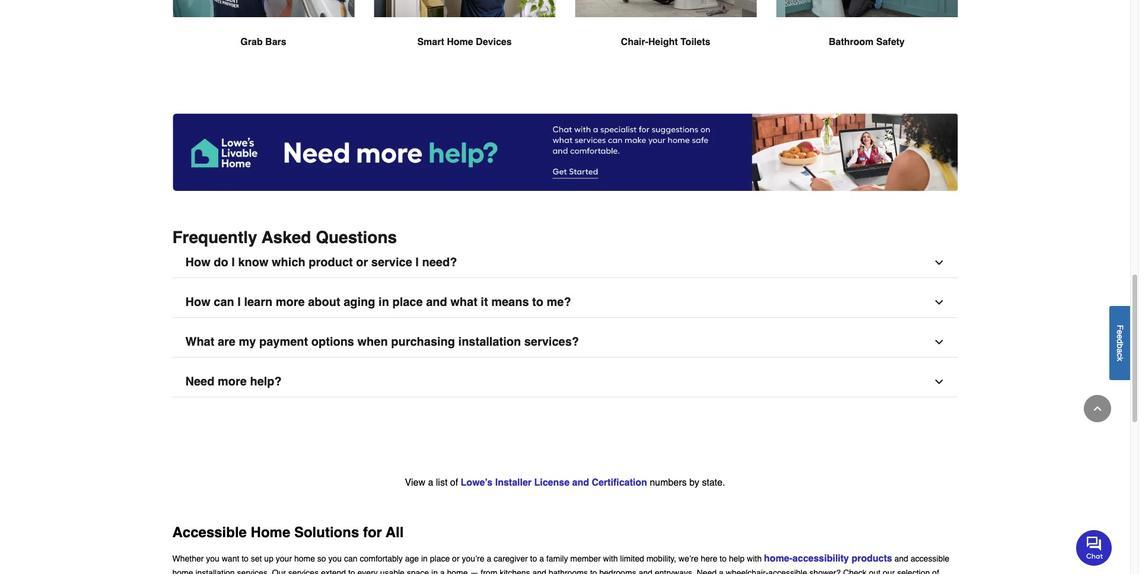Task type: vqa. For each thing, say whether or not it's contained in the screenshot.
Order Status link
no



Task type: locate. For each thing, give the bounding box(es) containing it.
a lowe's independent service provider installing a smart home device by a home's front door. image
[[374, 0, 556, 17]]

more inside button
[[218, 375, 247, 389]]

accessible home solutions for all
[[172, 525, 404, 541]]

need down what on the left bottom of the page
[[186, 375, 215, 389]]

f e e d b a c k
[[1116, 325, 1126, 361]]

chevron down image inside how can i learn more about aging in place and what it means to me? 'button'
[[934, 297, 946, 309]]

home-
[[765, 554, 793, 565]]

1 vertical spatial need
[[697, 569, 717, 575]]

1 vertical spatial how
[[186, 296, 211, 309]]

bathroom safety link
[[776, 0, 959, 78]]

need?
[[422, 256, 457, 270]]

you left want
[[206, 555, 220, 564]]

every
[[358, 569, 378, 575]]

chevron down image
[[934, 297, 946, 309], [934, 337, 946, 348]]

1 horizontal spatial or
[[452, 555, 460, 564]]

installation down it
[[459, 335, 521, 349]]

can
[[214, 296, 234, 309], [344, 555, 358, 564]]

chevron down image inside what are my payment options when purchasing installation services? button
[[934, 337, 946, 348]]

what
[[451, 296, 478, 309]]

a up k
[[1116, 349, 1126, 353]]

how do i know which product or service i need?
[[186, 256, 457, 270]]

i inside 'button'
[[238, 296, 241, 309]]

and down limited
[[639, 569, 653, 575]]

0 horizontal spatial home
[[172, 569, 193, 575]]

can up every on the bottom left of the page
[[344, 555, 358, 564]]

in right space
[[432, 569, 438, 575]]

home for smart
[[447, 37, 474, 48]]

and
[[426, 296, 447, 309], [573, 478, 590, 489], [895, 555, 909, 564], [533, 569, 547, 575], [639, 569, 653, 575]]

0 horizontal spatial can
[[214, 296, 234, 309]]

1 with from the left
[[604, 555, 618, 564]]

a inside button
[[1116, 349, 1126, 353]]

0 vertical spatial in
[[379, 296, 389, 309]]

with up wheelchair- at the right bottom of page
[[748, 555, 762, 564]]

b
[[1116, 344, 1126, 349]]

smart
[[418, 37, 445, 48]]

0 horizontal spatial with
[[604, 555, 618, 564]]

0 horizontal spatial place
[[393, 296, 423, 309]]

list
[[436, 478, 448, 489]]

you
[[206, 555, 220, 564], [329, 555, 342, 564]]

age
[[405, 555, 419, 564]]

toilets
[[681, 37, 711, 48]]

your
[[276, 555, 292, 564]]

1 horizontal spatial i
[[238, 296, 241, 309]]

or inside button
[[356, 256, 368, 270]]

i for about
[[238, 296, 241, 309]]

which
[[272, 256, 306, 270]]

2 how from the top
[[186, 296, 211, 309]]

or left you're
[[452, 555, 460, 564]]

services
[[288, 569, 319, 575]]

1 vertical spatial chevron down image
[[934, 376, 946, 388]]

frequently asked questions
[[172, 228, 397, 247]]

2 e from the top
[[1116, 335, 1126, 339]]

in right the "aging"
[[379, 296, 389, 309]]

2 chevron down image from the top
[[934, 376, 946, 388]]

0 horizontal spatial installation
[[196, 569, 235, 575]]

solutions
[[294, 525, 359, 541]]

0 vertical spatial can
[[214, 296, 234, 309]]

e up b
[[1116, 335, 1126, 339]]

in right age
[[422, 555, 428, 564]]

1 vertical spatial in
[[422, 555, 428, 564]]

to inside 'button'
[[533, 296, 544, 309]]

2 vertical spatial in
[[432, 569, 438, 575]]

1 chevron down image from the top
[[934, 297, 946, 309]]

learn
[[244, 296, 273, 309]]

1 horizontal spatial can
[[344, 555, 358, 564]]

whether you want to set up your home so you can comfortably age in place or you're a caregiver to a family member with limited mobility, we're here to help with home-accessibility products
[[172, 554, 893, 565]]

check
[[844, 569, 867, 575]]

1 chevron down image from the top
[[934, 257, 946, 269]]

1 vertical spatial chevron down image
[[934, 337, 946, 348]]

how
[[186, 256, 211, 270], [186, 296, 211, 309]]

chevron down image for what are my payment options when purchasing installation services?
[[934, 337, 946, 348]]

can left learn
[[214, 296, 234, 309]]

0 vertical spatial home
[[447, 37, 474, 48]]

0 vertical spatial installation
[[459, 335, 521, 349]]

1 vertical spatial more
[[218, 375, 247, 389]]

1 vertical spatial installation
[[196, 569, 235, 575]]

accessible down home-
[[769, 569, 808, 575]]

chat with a specialist for suggestions on what services can make your home safe and comfortable. image
[[172, 114, 959, 191]]

with
[[604, 555, 618, 564], [748, 555, 762, 564]]

need
[[186, 375, 215, 389], [697, 569, 717, 575]]

space
[[407, 569, 429, 575]]

from
[[481, 569, 498, 575]]

1 how from the top
[[186, 256, 211, 270]]

place
[[393, 296, 423, 309], [430, 555, 450, 564]]

0 vertical spatial more
[[276, 296, 305, 309]]

i right 'do'
[[232, 256, 235, 270]]

2 horizontal spatial in
[[432, 569, 438, 575]]

2 with from the left
[[748, 555, 762, 564]]

more left "help?"
[[218, 375, 247, 389]]

mobility,
[[647, 555, 677, 564]]

1 horizontal spatial with
[[748, 555, 762, 564]]

1 vertical spatial can
[[344, 555, 358, 564]]

means
[[492, 296, 529, 309]]

chair-height toilets link
[[575, 0, 757, 78]]

1 horizontal spatial need
[[697, 569, 717, 575]]

installer
[[496, 478, 532, 489]]

how inside how can i learn more about aging in place and what it means to me? 'button'
[[186, 296, 211, 309]]

1 horizontal spatial in
[[422, 555, 428, 564]]

0 horizontal spatial more
[[218, 375, 247, 389]]

place inside whether you want to set up your home so you can comfortably age in place or you're a caregiver to a family member with limited mobility, we're here to help with home-accessibility products
[[430, 555, 450, 564]]

need inside 'and accessible home installation services. our services extend to every usable space in a home — from kitchens and bathrooms to bedrooms and entryways. need a wheelchair-accessible shower? check out our selection o'
[[697, 569, 717, 575]]

our
[[884, 569, 896, 575]]

to
[[533, 296, 544, 309], [242, 555, 249, 564], [531, 555, 537, 564], [720, 555, 727, 564], [348, 569, 355, 575], [591, 569, 598, 575]]

f
[[1116, 325, 1126, 330]]

e
[[1116, 330, 1126, 335], [1116, 335, 1126, 339]]

you up the extend
[[329, 555, 342, 564]]

you're
[[462, 555, 485, 564]]

2 chevron down image from the top
[[934, 337, 946, 348]]

installation down want
[[196, 569, 235, 575]]

or
[[356, 256, 368, 270], [452, 555, 460, 564]]

0 horizontal spatial you
[[206, 555, 220, 564]]

or down questions
[[356, 256, 368, 270]]

1 vertical spatial place
[[430, 555, 450, 564]]

i left need?
[[416, 256, 419, 270]]

1 horizontal spatial you
[[329, 555, 342, 564]]

and right license
[[573, 478, 590, 489]]

home right smart
[[447, 37, 474, 48]]

options
[[312, 335, 354, 349]]

a up from
[[487, 555, 492, 564]]

i for product
[[232, 256, 235, 270]]

to left me?
[[533, 296, 544, 309]]

installation inside button
[[459, 335, 521, 349]]

how left 'do'
[[186, 256, 211, 270]]

chevron down image
[[934, 257, 946, 269], [934, 376, 946, 388]]

and down whether you want to set up your home so you can comfortably age in place or you're a caregiver to a family member with limited mobility, we're here to help with home-accessibility products
[[533, 569, 547, 575]]

in
[[379, 296, 389, 309], [422, 555, 428, 564], [432, 569, 438, 575]]

home
[[447, 37, 474, 48], [251, 525, 290, 541]]

more right learn
[[276, 296, 305, 309]]

accessible
[[911, 555, 950, 564], [769, 569, 808, 575]]

kitchens
[[500, 569, 531, 575]]

home up services
[[294, 555, 315, 564]]

in inside 'and accessible home installation services. our services extend to every usable space in a home — from kitchens and bathrooms to bedrooms and entryways. need a wheelchair-accessible shower? check out our selection o'
[[432, 569, 438, 575]]

0 vertical spatial need
[[186, 375, 215, 389]]

service
[[372, 256, 413, 270]]

installation
[[459, 335, 521, 349], [196, 569, 235, 575]]

home up up
[[251, 525, 290, 541]]

aging
[[344, 296, 376, 309]]

member
[[571, 555, 601, 564]]

chevron down image for need more help?
[[934, 376, 946, 388]]

home inside "link"
[[447, 37, 474, 48]]

1 vertical spatial or
[[452, 555, 460, 564]]

do
[[214, 256, 228, 270]]

1 horizontal spatial home
[[447, 37, 474, 48]]

0 vertical spatial or
[[356, 256, 368, 270]]

1 horizontal spatial accessible
[[911, 555, 950, 564]]

place right age
[[430, 555, 450, 564]]

need more help?
[[186, 375, 282, 389]]

accessible up selection at the bottom right of page
[[911, 555, 950, 564]]

0 vertical spatial how
[[186, 256, 211, 270]]

k
[[1116, 357, 1126, 361]]

to right caregiver
[[531, 555, 537, 564]]

our
[[272, 569, 286, 575]]

how inside how do i know which product or service i need? button
[[186, 256, 211, 270]]

bathroom safety
[[829, 37, 905, 48]]

i left learn
[[238, 296, 241, 309]]

home inside whether you want to set up your home so you can comfortably age in place or you're a caregiver to a family member with limited mobility, we're here to help with home-accessibility products
[[294, 555, 315, 564]]

purchasing
[[391, 335, 455, 349]]

0 vertical spatial chevron down image
[[934, 257, 946, 269]]

1 horizontal spatial place
[[430, 555, 450, 564]]

0 horizontal spatial home
[[251, 525, 290, 541]]

home down whether
[[172, 569, 193, 575]]

and left what
[[426, 296, 447, 309]]

chevron down image inside need more help? button
[[934, 376, 946, 388]]

1 horizontal spatial home
[[294, 555, 315, 564]]

1 vertical spatial home
[[251, 525, 290, 541]]

e up d
[[1116, 330, 1126, 335]]

1 horizontal spatial installation
[[459, 335, 521, 349]]

0 vertical spatial chevron down image
[[934, 297, 946, 309]]

chair-height toilets
[[621, 37, 711, 48]]

0 horizontal spatial accessible
[[769, 569, 808, 575]]

need down here
[[697, 569, 717, 575]]

0 horizontal spatial or
[[356, 256, 368, 270]]

how for how do i know which product or service i need?
[[186, 256, 211, 270]]

0 horizontal spatial need
[[186, 375, 215, 389]]

1 you from the left
[[206, 555, 220, 564]]

home left —
[[447, 569, 468, 575]]

place up purchasing at bottom
[[393, 296, 423, 309]]

by
[[690, 478, 700, 489]]

how up what on the left bottom of the page
[[186, 296, 211, 309]]

0 horizontal spatial in
[[379, 296, 389, 309]]

bars
[[265, 37, 287, 48]]

—
[[470, 569, 479, 575]]

1 horizontal spatial more
[[276, 296, 305, 309]]

what are my payment options when purchasing installation services? button
[[172, 328, 959, 358]]

with up bedrooms
[[604, 555, 618, 564]]

can inside 'button'
[[214, 296, 234, 309]]

chevron down image inside how do i know which product or service i need? button
[[934, 257, 946, 269]]

or inside whether you want to set up your home so you can comfortably age in place or you're a caregiver to a family member with limited mobility, we're here to help with home-accessibility products
[[452, 555, 460, 564]]

certification
[[592, 478, 648, 489]]

lowe's
[[461, 478, 493, 489]]

0 horizontal spatial i
[[232, 256, 235, 270]]

usable
[[380, 569, 405, 575]]

so
[[318, 555, 326, 564]]

0 vertical spatial place
[[393, 296, 423, 309]]

home
[[294, 555, 315, 564], [172, 569, 193, 575], [447, 569, 468, 575]]

height
[[649, 37, 678, 48]]



Task type: describe. For each thing, give the bounding box(es) containing it.
caregiver
[[494, 555, 528, 564]]

grab bars link
[[172, 0, 355, 78]]

safety
[[877, 37, 905, 48]]

shower?
[[810, 569, 841, 575]]

wheelchair-
[[726, 569, 769, 575]]

need more help? button
[[172, 367, 959, 398]]

scroll to top element
[[1085, 395, 1112, 423]]

are
[[218, 335, 236, 349]]

up
[[264, 555, 274, 564]]

here
[[701, 555, 718, 564]]

of
[[451, 478, 458, 489]]

set
[[251, 555, 262, 564]]

chevron up image
[[1092, 403, 1104, 415]]

a lowe's independent service provider installing a chair-height toilet. image
[[575, 0, 757, 17]]

a left list
[[428, 478, 434, 489]]

family
[[547, 555, 568, 564]]

know
[[238, 256, 269, 270]]

extend
[[321, 569, 346, 575]]

my
[[239, 335, 256, 349]]

view a list of lowe's installer license and certification numbers by state.
[[405, 478, 726, 489]]

and inside 'button'
[[426, 296, 447, 309]]

entryways.
[[655, 569, 695, 575]]

what are my payment options when purchasing installation services?
[[186, 335, 579, 349]]

bathrooms
[[549, 569, 588, 575]]

f e e d b a c k button
[[1110, 306, 1131, 380]]

to down member
[[591, 569, 598, 575]]

numbers
[[650, 478, 687, 489]]

chevron down image for how can i learn more about aging in place and what it means to me?
[[934, 297, 946, 309]]

bathroom
[[829, 37, 874, 48]]

a left family
[[540, 555, 544, 564]]

selection
[[898, 569, 931, 575]]

it
[[481, 296, 488, 309]]

1 vertical spatial accessible
[[769, 569, 808, 575]]

2 horizontal spatial home
[[447, 569, 468, 575]]

whether
[[172, 555, 204, 564]]

grab bars
[[241, 37, 287, 48]]

frequently
[[172, 228, 257, 247]]

for
[[363, 525, 382, 541]]

2 horizontal spatial i
[[416, 256, 419, 270]]

d
[[1116, 339, 1126, 344]]

can inside whether you want to set up your home so you can comfortably age in place or you're a caregiver to a family member with limited mobility, we're here to help with home-accessibility products
[[344, 555, 358, 564]]

smart home devices
[[418, 37, 512, 48]]

a left wheelchair- at the right bottom of page
[[719, 569, 724, 575]]

smart home devices link
[[374, 0, 556, 78]]

me?
[[547, 296, 572, 309]]

license
[[535, 478, 570, 489]]

a right space
[[440, 569, 445, 575]]

and accessible home installation services. our services extend to every usable space in a home — from kitchens and bathrooms to bedrooms and entryways. need a wheelchair-accessible shower? check out our selection o
[[172, 555, 950, 575]]

and up selection at the bottom right of page
[[895, 555, 909, 564]]

0 vertical spatial accessible
[[911, 555, 950, 564]]

about
[[308, 296, 341, 309]]

services?
[[525, 335, 579, 349]]

accessibility
[[793, 554, 850, 565]]

accessible
[[172, 525, 247, 541]]

to left the set
[[242, 555, 249, 564]]

home-accessibility products link
[[765, 554, 893, 565]]

lowe's installer license and certification link
[[461, 478, 648, 489]]

grab
[[241, 37, 263, 48]]

more inside 'button'
[[276, 296, 305, 309]]

questions
[[316, 228, 397, 247]]

we're
[[679, 555, 699, 564]]

help?
[[250, 375, 282, 389]]

a lowe's independent service provider installing a grab bar in a shower. image
[[172, 0, 355, 17]]

need inside button
[[186, 375, 215, 389]]

2 you from the left
[[329, 555, 342, 564]]

a lowe's independent service provider installing a grab bar to a toilet. image
[[776, 0, 959, 17]]

comfortably
[[360, 555, 403, 564]]

in inside how can i learn more about aging in place and what it means to me? 'button'
[[379, 296, 389, 309]]

payment
[[259, 335, 308, 349]]

help
[[729, 555, 745, 564]]

products
[[852, 554, 893, 565]]

how can i learn more about aging in place and what it means to me? button
[[172, 288, 959, 318]]

how do i know which product or service i need? button
[[172, 248, 959, 278]]

asked
[[262, 228, 311, 247]]

1 e from the top
[[1116, 330, 1126, 335]]

to left help
[[720, 555, 727, 564]]

when
[[358, 335, 388, 349]]

chevron down image for how do i know which product or service i need?
[[934, 257, 946, 269]]

all
[[386, 525, 404, 541]]

state.
[[703, 478, 726, 489]]

product
[[309, 256, 353, 270]]

place inside 'button'
[[393, 296, 423, 309]]

chair-
[[621, 37, 649, 48]]

installation inside 'and accessible home installation services. our services extend to every usable space in a home — from kitchens and bathrooms to bedrooms and entryways. need a wheelchair-accessible shower? check out our selection o'
[[196, 569, 235, 575]]

devices
[[476, 37, 512, 48]]

limited
[[621, 555, 645, 564]]

out
[[870, 569, 881, 575]]

home for accessible
[[251, 525, 290, 541]]

chat invite button image
[[1077, 530, 1113, 566]]

to left every on the bottom left of the page
[[348, 569, 355, 575]]

view
[[405, 478, 426, 489]]

in inside whether you want to set up your home so you can comfortably age in place or you're a caregiver to a family member with limited mobility, we're here to help with home-accessibility products
[[422, 555, 428, 564]]

how for how can i learn more about aging in place and what it means to me?
[[186, 296, 211, 309]]



